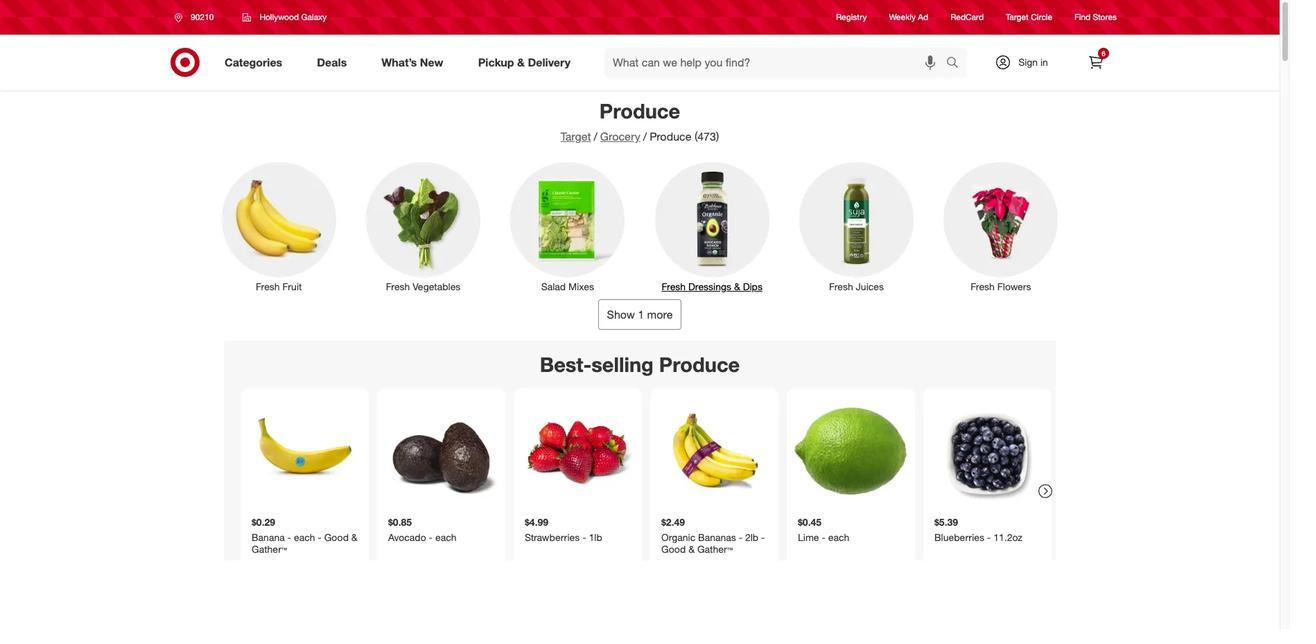 Task type: describe. For each thing, give the bounding box(es) containing it.
$0.29 banana - each - good & gather™
[[252, 516, 358, 555]]

redcard link
[[951, 11, 984, 23]]

$5.39 blueberries - 11.2oz
[[935, 516, 1023, 543]]

fresh vegetables link
[[357, 160, 490, 294]]

target inside produce target / grocery / produce (473)
[[561, 130, 591, 144]]

2 / from the left
[[643, 130, 647, 144]]

(473)
[[695, 130, 719, 144]]

each for banana
[[294, 531, 315, 543]]

what's new
[[382, 55, 444, 69]]

selling
[[592, 352, 654, 377]]

weekly ad
[[889, 12, 929, 22]]

registry link
[[836, 11, 867, 23]]

juices
[[856, 281, 884, 292]]

hollywood
[[260, 12, 299, 22]]

gather™ inside $0.29 banana - each - good & gather™
[[252, 543, 287, 555]]

mixes
[[569, 281, 594, 292]]

find stores
[[1075, 12, 1117, 22]]

1lb
[[589, 531, 602, 543]]

& left dips
[[734, 281, 740, 292]]

good inside $0.29 banana - each - good & gather™
[[324, 531, 349, 543]]

6 link
[[1081, 47, 1111, 78]]

- inside $5.39 blueberries - 11.2oz
[[987, 531, 991, 543]]

- inside $0.85 avocado - each
[[429, 531, 433, 543]]

deals
[[317, 55, 347, 69]]

90210 button
[[166, 5, 228, 30]]

What can we help you find? suggestions appear below search field
[[605, 47, 950, 78]]

deals link
[[305, 47, 364, 78]]

$0.45 lime - each
[[798, 516, 850, 543]]

1
[[638, 308, 644, 321]]

fruit
[[283, 281, 302, 292]]

6 - from the left
[[761, 531, 765, 543]]

fresh for fresh fruit
[[256, 281, 280, 292]]

11.2oz
[[994, 531, 1023, 543]]

each for lime
[[828, 531, 850, 543]]

find stores link
[[1075, 11, 1117, 23]]

strawberries - 1lb image
[[519, 394, 637, 511]]

dips
[[743, 281, 763, 292]]

salad mixes link
[[501, 160, 634, 294]]

search button
[[940, 47, 974, 80]]

what's
[[382, 55, 417, 69]]

lime
[[798, 531, 819, 543]]

categories link
[[213, 47, 300, 78]]

banana
[[252, 531, 285, 543]]

& right the pickup
[[517, 55, 525, 69]]

weekly
[[889, 12, 916, 22]]

produce target / grocery / produce (473)
[[561, 98, 719, 144]]

flowers
[[998, 281, 1031, 292]]

fresh juices
[[829, 281, 884, 292]]

dressings
[[689, 281, 732, 292]]

2 - from the left
[[318, 531, 322, 543]]

2lb
[[745, 531, 759, 543]]

each for avocado
[[435, 531, 457, 543]]

lime - each image
[[793, 394, 910, 511]]

banana - each - good & gather™ image
[[246, 394, 363, 511]]

fresh for fresh dressings & dips
[[662, 281, 686, 292]]

produce inside carousel 'region'
[[659, 352, 740, 377]]

target link
[[561, 130, 591, 144]]

more
[[647, 308, 673, 321]]

1 - from the left
[[287, 531, 291, 543]]

0 vertical spatial produce
[[600, 98, 680, 123]]

pickup
[[478, 55, 514, 69]]

$0.29
[[252, 516, 275, 528]]

in
[[1041, 56, 1048, 68]]

fresh for fresh vegetables
[[386, 281, 410, 292]]

1 vertical spatial produce
[[650, 130, 692, 144]]

redcard
[[951, 12, 984, 22]]



Task type: locate. For each thing, give the bounding box(es) containing it.
sign in
[[1019, 56, 1048, 68]]

fresh flowers
[[971, 281, 1031, 292]]

0 horizontal spatial /
[[594, 130, 598, 144]]

target left circle
[[1006, 12, 1029, 22]]

2 vertical spatial produce
[[659, 352, 740, 377]]

$5.39
[[935, 516, 958, 528]]

/
[[594, 130, 598, 144], [643, 130, 647, 144]]

stores
[[1093, 12, 1117, 22]]

$4.99 strawberries - 1lb
[[525, 516, 602, 543]]

- inside '$0.45 lime - each'
[[822, 531, 826, 543]]

gather™ down banana
[[252, 543, 287, 555]]

each right avocado
[[435, 531, 457, 543]]

gather™
[[252, 543, 287, 555], [697, 543, 733, 555]]

fresh dressings & dips link
[[646, 160, 779, 294]]

1 horizontal spatial good
[[661, 543, 686, 555]]

good down organic
[[661, 543, 686, 555]]

3 fresh from the left
[[662, 281, 686, 292]]

blueberries
[[935, 531, 985, 543]]

fresh fruit link
[[212, 160, 346, 294]]

2 each from the left
[[435, 531, 457, 543]]

salad
[[541, 281, 566, 292]]

each inside $0.29 banana - each - good & gather™
[[294, 531, 315, 543]]

fresh for fresh flowers
[[971, 281, 995, 292]]

bananas
[[698, 531, 736, 543]]

1 gather™ from the left
[[252, 543, 287, 555]]

$0.85 avocado - each
[[388, 516, 457, 543]]

1 horizontal spatial /
[[643, 130, 647, 144]]

produce down more
[[659, 352, 740, 377]]

& inside '$2.49 organic bananas - 2lb - good & gather™'
[[689, 543, 695, 555]]

target circle
[[1006, 12, 1053, 22]]

2 fresh from the left
[[386, 281, 410, 292]]

- inside $4.99 strawberries - 1lb
[[583, 531, 586, 543]]

1 vertical spatial target
[[561, 130, 591, 144]]

0 horizontal spatial each
[[294, 531, 315, 543]]

0 horizontal spatial good
[[324, 531, 349, 543]]

blueberries - 11.2oz image
[[929, 394, 1046, 511]]

show 1 more button
[[598, 299, 682, 330]]

avocado - each image
[[383, 394, 500, 511]]

good
[[324, 531, 349, 543], [661, 543, 686, 555]]

& inside $0.29 banana - each - good & gather™
[[351, 531, 358, 543]]

gather™ inside '$2.49 organic bananas - 2lb - good & gather™'
[[697, 543, 733, 555]]

each right banana
[[294, 531, 315, 543]]

target circle link
[[1006, 11, 1053, 23]]

delivery
[[528, 55, 571, 69]]

good inside '$2.49 organic bananas - 2lb - good & gather™'
[[661, 543, 686, 555]]

find
[[1075, 12, 1091, 22]]

categories
[[225, 55, 282, 69]]

weekly ad link
[[889, 11, 929, 23]]

fresh left 'fruit'
[[256, 281, 280, 292]]

produce left (473)
[[650, 130, 692, 144]]

3 each from the left
[[828, 531, 850, 543]]

grocery link
[[600, 130, 641, 144]]

8 - from the left
[[987, 531, 991, 543]]

carousel region
[[224, 341, 1056, 622]]

fresh left juices
[[829, 281, 853, 292]]

each right the lime
[[828, 531, 850, 543]]

sign
[[1019, 56, 1038, 68]]

4 - from the left
[[583, 531, 586, 543]]

fresh left vegetables
[[386, 281, 410, 292]]

best-selling produce
[[540, 352, 740, 377]]

search
[[940, 57, 974, 70]]

$0.45
[[798, 516, 822, 528]]

each inside '$0.45 lime - each'
[[828, 531, 850, 543]]

& left avocado
[[351, 531, 358, 543]]

$2.49
[[661, 516, 685, 528]]

5 fresh from the left
[[971, 281, 995, 292]]

target left grocery
[[561, 130, 591, 144]]

show 1 more
[[607, 308, 673, 321]]

2 gather™ from the left
[[697, 543, 733, 555]]

fresh fruit
[[256, 281, 302, 292]]

fresh
[[256, 281, 280, 292], [386, 281, 410, 292], [662, 281, 686, 292], [829, 281, 853, 292], [971, 281, 995, 292]]

fresh left flowers
[[971, 281, 995, 292]]

target
[[1006, 12, 1029, 22], [561, 130, 591, 144]]

what's new link
[[370, 47, 461, 78]]

1 / from the left
[[594, 130, 598, 144]]

$2.49 organic bananas - 2lb - good & gather™
[[661, 516, 765, 555]]

0 vertical spatial target
[[1006, 12, 1029, 22]]

each
[[294, 531, 315, 543], [435, 531, 457, 543], [828, 531, 850, 543]]

-
[[287, 531, 291, 543], [318, 531, 322, 543], [429, 531, 433, 543], [583, 531, 586, 543], [739, 531, 743, 543], [761, 531, 765, 543], [822, 531, 826, 543], [987, 531, 991, 543]]

salad mixes
[[541, 281, 594, 292]]

1 horizontal spatial gather™
[[697, 543, 733, 555]]

each inside $0.85 avocado - each
[[435, 531, 457, 543]]

fresh juices link
[[790, 160, 923, 294]]

avocado
[[388, 531, 426, 543]]

strawberries
[[525, 531, 580, 543]]

fresh up more
[[662, 281, 686, 292]]

show
[[607, 308, 635, 321]]

good right banana
[[324, 531, 349, 543]]

0 horizontal spatial gather™
[[252, 543, 287, 555]]

gather™ down bananas
[[697, 543, 733, 555]]

2 horizontal spatial each
[[828, 531, 850, 543]]

$4.99
[[525, 516, 549, 528]]

6
[[1102, 49, 1106, 58]]

0 horizontal spatial target
[[561, 130, 591, 144]]

grocery
[[600, 130, 641, 144]]

hollywood galaxy
[[260, 12, 327, 22]]

produce up grocery
[[600, 98, 680, 123]]

/ right grocery
[[643, 130, 647, 144]]

circle
[[1031, 12, 1053, 22]]

fresh flowers link
[[934, 160, 1068, 294]]

organic bananas - 2lb - good & gather™ image
[[656, 394, 773, 511]]

& down organic
[[689, 543, 695, 555]]

4 fresh from the left
[[829, 281, 853, 292]]

registry
[[836, 12, 867, 22]]

organic
[[661, 531, 696, 543]]

&
[[517, 55, 525, 69], [734, 281, 740, 292], [351, 531, 358, 543], [689, 543, 695, 555]]

pickup & delivery link
[[466, 47, 588, 78]]

galaxy
[[301, 12, 327, 22]]

/ right target link
[[594, 130, 598, 144]]

7 - from the left
[[822, 531, 826, 543]]

5 - from the left
[[739, 531, 743, 543]]

produce
[[600, 98, 680, 123], [650, 130, 692, 144], [659, 352, 740, 377]]

1 fresh from the left
[[256, 281, 280, 292]]

3 - from the left
[[429, 531, 433, 543]]

fresh dressings & dips
[[662, 281, 763, 292]]

sign in link
[[983, 47, 1070, 78]]

1 each from the left
[[294, 531, 315, 543]]

fresh for fresh juices
[[829, 281, 853, 292]]

1 horizontal spatial target
[[1006, 12, 1029, 22]]

90210
[[191, 12, 214, 22]]

new
[[420, 55, 444, 69]]

ad
[[918, 12, 929, 22]]

best-
[[540, 352, 592, 377]]

pickup & delivery
[[478, 55, 571, 69]]

hollywood galaxy button
[[234, 5, 336, 30]]

1 horizontal spatial each
[[435, 531, 457, 543]]

vegetables
[[413, 281, 461, 292]]

$0.85
[[388, 516, 412, 528]]

fresh vegetables
[[386, 281, 461, 292]]



Task type: vqa. For each thing, say whether or not it's contained in the screenshot.
- inside the $0.85 avocado - each
yes



